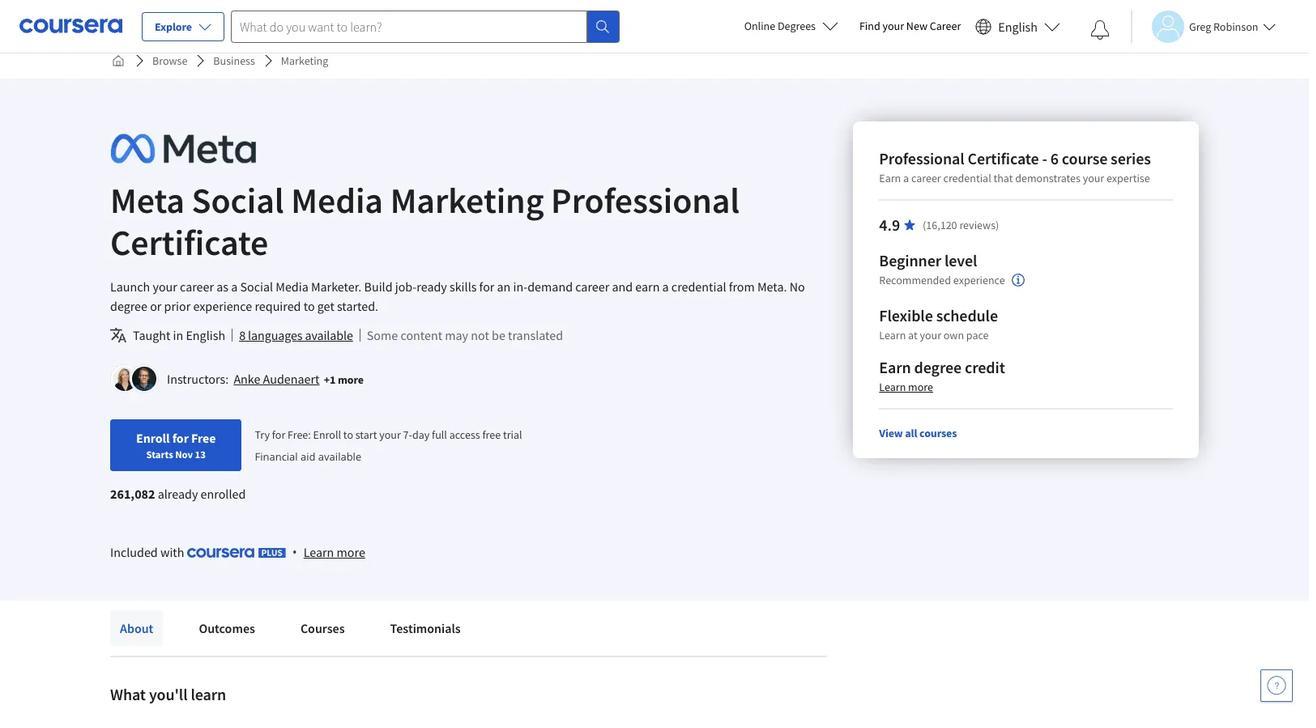 Task type: describe. For each thing, give the bounding box(es) containing it.
online degrees
[[745, 19, 816, 33]]

view all courses link
[[880, 426, 958, 441]]

some content may not be translated
[[367, 327, 563, 344]]

in-
[[514, 279, 528, 295]]

with
[[160, 545, 184, 561]]

explore button
[[142, 12, 225, 41]]

8 languages available
[[239, 327, 353, 344]]

aid
[[301, 450, 316, 464]]

media inside launch your career as a social media marketer. build job-ready skills for an in-demand career and earn a credential from meta. no degree or prior experience required to get started.
[[276, 279, 309, 295]]

financial aid available button
[[255, 450, 362, 464]]

certificate inside meta social media marketing professional certificate
[[110, 220, 268, 265]]

all
[[906, 426, 918, 441]]

outcomes
[[199, 621, 255, 637]]

view all courses
[[880, 426, 958, 441]]

started.
[[337, 298, 379, 314]]

degrees
[[778, 19, 816, 33]]

nov
[[175, 448, 193, 461]]

reviews)
[[960, 218, 1000, 233]]

launch your career as a social media marketer. build job-ready skills for an in-demand career and earn a credential from meta. no degree or prior experience required to get started.
[[110, 279, 805, 314]]

prior
[[164, 298, 191, 314]]

• learn more
[[292, 544, 365, 562]]

taught in english
[[133, 327, 225, 344]]

your inside the try for free: enroll to start your 7-day full access free trial financial aid available
[[380, 428, 401, 443]]

recommended experience
[[880, 273, 1006, 288]]

build
[[364, 279, 393, 295]]

for for enroll for free
[[172, 430, 189, 447]]

social inside launch your career as a social media marketer. build job-ready skills for an in-demand career and earn a credential from meta. no degree or prior experience required to get started.
[[240, 279, 273, 295]]

greg
[[1190, 19, 1212, 34]]

ready
[[417, 279, 447, 295]]

be
[[492, 327, 506, 344]]

already
[[158, 486, 198, 503]]

daniel kob image
[[132, 367, 156, 391]]

-
[[1043, 148, 1048, 169]]

translated
[[508, 327, 563, 344]]

flexible
[[880, 306, 934, 326]]

your inside flexible schedule learn at your own pace
[[920, 328, 942, 343]]

261,082
[[110, 486, 155, 503]]

degree inside earn degree credit learn more
[[915, 357, 962, 378]]

professional certificate - 6 course series earn a career credential that demonstrates your expertise
[[880, 148, 1152, 186]]

earn inside earn degree credit learn more
[[880, 357, 912, 378]]

career
[[930, 19, 962, 33]]

your right find on the right top
[[883, 19, 905, 33]]

financial
[[255, 450, 298, 464]]

marketer.
[[311, 279, 362, 295]]

coursera image
[[19, 13, 122, 39]]

certificate inside professional certificate - 6 course series earn a career credential that demonstrates your expertise
[[968, 148, 1040, 169]]

credential inside professional certificate - 6 course series earn a career credential that demonstrates your expertise
[[944, 171, 992, 186]]

more for audenaert
[[338, 373, 364, 387]]

social inside meta social media marketing professional certificate
[[192, 178, 284, 223]]

job-
[[395, 279, 417, 295]]

available inside the try for free: enroll to start your 7-day full access free trial financial aid available
[[318, 450, 362, 464]]

enroll for free starts nov 13
[[136, 430, 216, 461]]

1 horizontal spatial a
[[663, 279, 669, 295]]

8 languages available button
[[239, 326, 353, 345]]

earn
[[636, 279, 660, 295]]

4.9
[[880, 215, 901, 235]]

level
[[945, 250, 978, 271]]

course
[[1062, 148, 1108, 169]]

for for try for free: enroll to start your 7-day full access free trial
[[272, 428, 286, 443]]

get
[[318, 298, 335, 314]]

credit
[[965, 357, 1006, 378]]

What do you want to learn? text field
[[231, 10, 588, 43]]

find
[[860, 19, 881, 33]]

1 horizontal spatial career
[[576, 279, 610, 295]]

what you'll learn
[[110, 685, 226, 705]]

start
[[356, 428, 377, 443]]

experience inside launch your career as a social media marketer. build job-ready skills for an in-demand career and earn a credential from meta. no degree or prior experience required to get started.
[[193, 298, 252, 314]]

languages
[[248, 327, 303, 344]]

free
[[191, 430, 216, 447]]

may
[[445, 327, 469, 344]]

learn inside earn degree credit learn more
[[880, 380, 906, 395]]

credential inside launch your career as a social media marketer. build job-ready skills for an in-demand career and earn a credential from meta. no degree or prior experience required to get started.
[[672, 279, 727, 295]]

0 horizontal spatial english
[[186, 327, 225, 344]]

free:
[[288, 428, 311, 443]]

media inside meta social media marketing professional certificate
[[291, 178, 383, 223]]

required
[[255, 298, 301, 314]]

try for free: enroll to start your 7-day full access free trial financial aid available
[[255, 428, 522, 464]]

enroll inside the try for free: enroll to start your 7-day full access free trial financial aid available
[[313, 428, 341, 443]]

available inside button
[[305, 327, 353, 344]]

business
[[213, 53, 255, 68]]

beginner level
[[880, 250, 978, 271]]

launch
[[110, 279, 150, 295]]

demand
[[528, 279, 573, 295]]

enroll inside enroll for free starts nov 13
[[136, 430, 170, 447]]

or
[[150, 298, 162, 314]]

recommended
[[880, 273, 952, 288]]

coursera plus image
[[187, 549, 286, 559]]

6
[[1051, 148, 1059, 169]]

courses
[[301, 621, 345, 637]]

to inside launch your career as a social media marketer. build job-ready skills for an in-demand career and earn a credential from meta. no degree or prior experience required to get started.
[[304, 298, 315, 314]]

instructors:
[[167, 371, 229, 387]]

0 horizontal spatial career
[[180, 279, 214, 295]]

for inside launch your career as a social media marketer. build job-ready skills for an in-demand career and earn a credential from meta. no degree or prior experience required to get started.
[[480, 279, 495, 295]]

261,082 already enrolled
[[110, 486, 246, 503]]

anke audenaert image
[[113, 367, 137, 391]]

•
[[292, 544, 297, 562]]

series
[[1111, 148, 1152, 169]]

meta
[[110, 178, 185, 223]]

expertise
[[1107, 171, 1151, 186]]

full
[[432, 428, 447, 443]]

learn inside • learn more
[[304, 545, 334, 561]]

+1 more button
[[324, 372, 364, 388]]

learn inside flexible schedule learn at your own pace
[[880, 328, 906, 343]]



Task type: locate. For each thing, give the bounding box(es) containing it.
earn up 4.9
[[880, 171, 902, 186]]

to
[[304, 298, 315, 314], [344, 428, 353, 443]]

0 vertical spatial media
[[291, 178, 383, 223]]

(16,120
[[923, 218, 958, 233]]

credential
[[944, 171, 992, 186], [672, 279, 727, 295]]

business link
[[207, 46, 262, 75]]

certificate
[[968, 148, 1040, 169], [110, 220, 268, 265]]

0 vertical spatial english
[[999, 18, 1038, 34]]

social up required
[[240, 279, 273, 295]]

more for credit
[[909, 380, 934, 395]]

outcomes link
[[189, 611, 265, 647]]

+1
[[324, 373, 336, 387]]

0 vertical spatial to
[[304, 298, 315, 314]]

browse link
[[146, 46, 194, 75]]

0 horizontal spatial marketing
[[281, 53, 329, 68]]

1 horizontal spatial professional
[[880, 148, 965, 169]]

1 vertical spatial to
[[344, 428, 353, 443]]

explore
[[155, 19, 192, 34]]

trial
[[503, 428, 522, 443]]

your right at
[[920, 328, 942, 343]]

2 horizontal spatial for
[[480, 279, 495, 295]]

included
[[110, 545, 158, 561]]

0 horizontal spatial learn more link
[[304, 543, 365, 563]]

1 horizontal spatial to
[[344, 428, 353, 443]]

greg robinson
[[1190, 19, 1259, 34]]

your left "7-"
[[380, 428, 401, 443]]

social down meta image
[[192, 178, 284, 223]]

for
[[480, 279, 495, 295], [272, 428, 286, 443], [172, 430, 189, 447]]

available down get
[[305, 327, 353, 344]]

content
[[401, 327, 443, 344]]

0 vertical spatial available
[[305, 327, 353, 344]]

more right +1
[[338, 373, 364, 387]]

media
[[291, 178, 383, 223], [276, 279, 309, 295]]

career up (16,120
[[912, 171, 942, 186]]

about link
[[110, 611, 163, 647]]

at
[[909, 328, 918, 343]]

for inside the try for free: enroll to start your 7-day full access free trial financial aid available
[[272, 428, 286, 443]]

marketing inside meta social media marketing professional certificate
[[390, 178, 544, 223]]

degree
[[110, 298, 148, 314], [915, 357, 962, 378]]

0 vertical spatial marketing
[[281, 53, 329, 68]]

free
[[483, 428, 501, 443]]

flexible schedule learn at your own pace
[[880, 306, 999, 343]]

more inside • learn more
[[337, 545, 365, 561]]

more right "•"
[[337, 545, 365, 561]]

enroll up 'starts'
[[136, 430, 170, 447]]

testimonials
[[390, 621, 461, 637]]

2 horizontal spatial a
[[904, 171, 910, 186]]

1 vertical spatial learn more link
[[304, 543, 365, 563]]

1 horizontal spatial enroll
[[313, 428, 341, 443]]

for left an
[[480, 279, 495, 295]]

view
[[880, 426, 903, 441]]

experience down level
[[954, 273, 1006, 288]]

1 horizontal spatial marketing
[[390, 178, 544, 223]]

1 vertical spatial marketing
[[390, 178, 544, 223]]

1 vertical spatial experience
[[193, 298, 252, 314]]

not
[[471, 327, 489, 344]]

demonstrates
[[1016, 171, 1081, 186]]

career inside professional certificate - 6 course series earn a career credential that demonstrates your expertise
[[912, 171, 942, 186]]

home image
[[112, 54, 125, 67]]

enroll
[[313, 428, 341, 443], [136, 430, 170, 447]]

you'll
[[149, 685, 188, 705]]

courses
[[920, 426, 958, 441]]

13
[[195, 448, 206, 461]]

learn more link right "•"
[[304, 543, 365, 563]]

meta.
[[758, 279, 787, 295]]

2 horizontal spatial career
[[912, 171, 942, 186]]

1 vertical spatial social
[[240, 279, 273, 295]]

no
[[790, 279, 805, 295]]

learn more link for degree
[[880, 380, 934, 395]]

help center image
[[1268, 677, 1287, 696]]

day
[[412, 428, 430, 443]]

more inside the instructors: anke audenaert +1 more
[[338, 373, 364, 387]]

learn up the view
[[880, 380, 906, 395]]

0 vertical spatial professional
[[880, 148, 965, 169]]

1 vertical spatial available
[[318, 450, 362, 464]]

available
[[305, 327, 353, 344], [318, 450, 362, 464]]

1 horizontal spatial credential
[[944, 171, 992, 186]]

1 vertical spatial media
[[276, 279, 309, 295]]

your
[[883, 19, 905, 33], [1083, 171, 1105, 186], [153, 279, 177, 295], [920, 328, 942, 343], [380, 428, 401, 443]]

0 horizontal spatial certificate
[[110, 220, 268, 265]]

your up "or" at the top left
[[153, 279, 177, 295]]

professional inside professional certificate - 6 course series earn a career credential that demonstrates your expertise
[[880, 148, 965, 169]]

taught
[[133, 327, 171, 344]]

0 horizontal spatial credential
[[672, 279, 727, 295]]

meta social media marketing professional certificate
[[110, 178, 740, 265]]

2 vertical spatial learn
[[304, 545, 334, 561]]

1 horizontal spatial english
[[999, 18, 1038, 34]]

1 vertical spatial professional
[[551, 178, 740, 223]]

1 horizontal spatial learn more link
[[880, 380, 934, 395]]

learn more link up all in the right bottom of the page
[[880, 380, 934, 395]]

english
[[999, 18, 1038, 34], [186, 327, 225, 344]]

new
[[907, 19, 928, 33]]

certificate up as
[[110, 220, 268, 265]]

that
[[994, 171, 1014, 186]]

earn down at
[[880, 357, 912, 378]]

testimonials link
[[381, 611, 471, 647]]

access
[[450, 428, 480, 443]]

from
[[729, 279, 755, 295]]

more
[[338, 373, 364, 387], [909, 380, 934, 395], [337, 545, 365, 561]]

beginner
[[880, 250, 942, 271]]

career left and
[[576, 279, 610, 295]]

certificate up "that"
[[968, 148, 1040, 169]]

your inside professional certificate - 6 course series earn a career credential that demonstrates your expertise
[[1083, 171, 1105, 186]]

schedule
[[937, 306, 999, 326]]

earn
[[880, 171, 902, 186], [880, 357, 912, 378]]

0 horizontal spatial degree
[[110, 298, 148, 314]]

0 vertical spatial learn more link
[[880, 380, 934, 395]]

a inside professional certificate - 6 course series earn a career credential that demonstrates your expertise
[[904, 171, 910, 186]]

instructors: anke audenaert +1 more
[[167, 371, 364, 387]]

your down course
[[1083, 171, 1105, 186]]

0 horizontal spatial for
[[172, 430, 189, 447]]

skills
[[450, 279, 477, 295]]

0 vertical spatial certificate
[[968, 148, 1040, 169]]

1 vertical spatial degree
[[915, 357, 962, 378]]

your inside launch your career as a social media marketer. build job-ready skills for an in-demand career and earn a credential from meta. no degree or prior experience required to get started.
[[153, 279, 177, 295]]

english button
[[970, 0, 1067, 53]]

1 vertical spatial earn
[[880, 357, 912, 378]]

experience down as
[[193, 298, 252, 314]]

0 horizontal spatial to
[[304, 298, 315, 314]]

for right try
[[272, 428, 286, 443]]

learn
[[880, 328, 906, 343], [880, 380, 906, 395], [304, 545, 334, 561]]

degree inside launch your career as a social media marketer. build job-ready skills for an in-demand career and earn a credential from meta. no degree or prior experience required to get started.
[[110, 298, 148, 314]]

1 horizontal spatial degree
[[915, 357, 962, 378]]

and
[[612, 279, 633, 295]]

for up 'nov'
[[172, 430, 189, 447]]

find your new career
[[860, 19, 962, 33]]

0 vertical spatial degree
[[110, 298, 148, 314]]

0 horizontal spatial professional
[[551, 178, 740, 223]]

1 horizontal spatial for
[[272, 428, 286, 443]]

online
[[745, 19, 776, 33]]

to inside the try for free: enroll to start your 7-day full access free trial financial aid available
[[344, 428, 353, 443]]

1 horizontal spatial experience
[[954, 273, 1006, 288]]

try
[[255, 428, 270, 443]]

None search field
[[231, 10, 620, 43]]

0 vertical spatial experience
[[954, 273, 1006, 288]]

robinson
[[1214, 19, 1259, 34]]

career left as
[[180, 279, 214, 295]]

degree down own
[[915, 357, 962, 378]]

learn left at
[[880, 328, 906, 343]]

starts
[[146, 448, 173, 461]]

0 horizontal spatial enroll
[[136, 430, 170, 447]]

professional inside meta social media marketing professional certificate
[[551, 178, 740, 223]]

degree down launch
[[110, 298, 148, 314]]

0 horizontal spatial experience
[[193, 298, 252, 314]]

earn inside professional certificate - 6 course series earn a career credential that demonstrates your expertise
[[880, 171, 902, 186]]

0 vertical spatial credential
[[944, 171, 992, 186]]

to left the start
[[344, 428, 353, 443]]

experience
[[954, 273, 1006, 288], [193, 298, 252, 314]]

1 earn from the top
[[880, 171, 902, 186]]

0 vertical spatial learn
[[880, 328, 906, 343]]

english right in
[[186, 327, 225, 344]]

information about difficulty level pre-requisites. image
[[1012, 274, 1025, 287]]

what
[[110, 685, 146, 705]]

show notifications image
[[1091, 20, 1110, 40]]

english right "career"
[[999, 18, 1038, 34]]

to left get
[[304, 298, 315, 314]]

2 earn from the top
[[880, 357, 912, 378]]

1 vertical spatial learn
[[880, 380, 906, 395]]

0 vertical spatial social
[[192, 178, 284, 223]]

as
[[217, 279, 229, 295]]

learn
[[191, 685, 226, 705]]

english inside button
[[999, 18, 1038, 34]]

browse
[[152, 53, 188, 68]]

anke
[[234, 371, 261, 387]]

learn more link for learn
[[304, 543, 365, 563]]

1 vertical spatial certificate
[[110, 220, 268, 265]]

1 vertical spatial credential
[[672, 279, 727, 295]]

greg robinson button
[[1132, 10, 1277, 43]]

meta image
[[110, 130, 256, 167]]

learn right "•"
[[304, 545, 334, 561]]

enroll right free:
[[313, 428, 341, 443]]

for inside enroll for free starts nov 13
[[172, 430, 189, 447]]

audenaert
[[263, 371, 320, 387]]

pace
[[967, 328, 989, 343]]

social
[[192, 178, 284, 223], [240, 279, 273, 295]]

1 horizontal spatial certificate
[[968, 148, 1040, 169]]

more up view all courses
[[909, 380, 934, 395]]

1 vertical spatial english
[[186, 327, 225, 344]]

courses link
[[291, 611, 355, 647]]

available right aid
[[318, 450, 362, 464]]

0 horizontal spatial a
[[231, 279, 238, 295]]

an
[[497, 279, 511, 295]]

0 vertical spatial earn
[[880, 171, 902, 186]]

more inside earn degree credit learn more
[[909, 380, 934, 395]]

credential left "that"
[[944, 171, 992, 186]]

(16,120 reviews)
[[923, 218, 1000, 233]]

credential left from
[[672, 279, 727, 295]]



Task type: vqa. For each thing, say whether or not it's contained in the screenshot.
Tableau,
no



